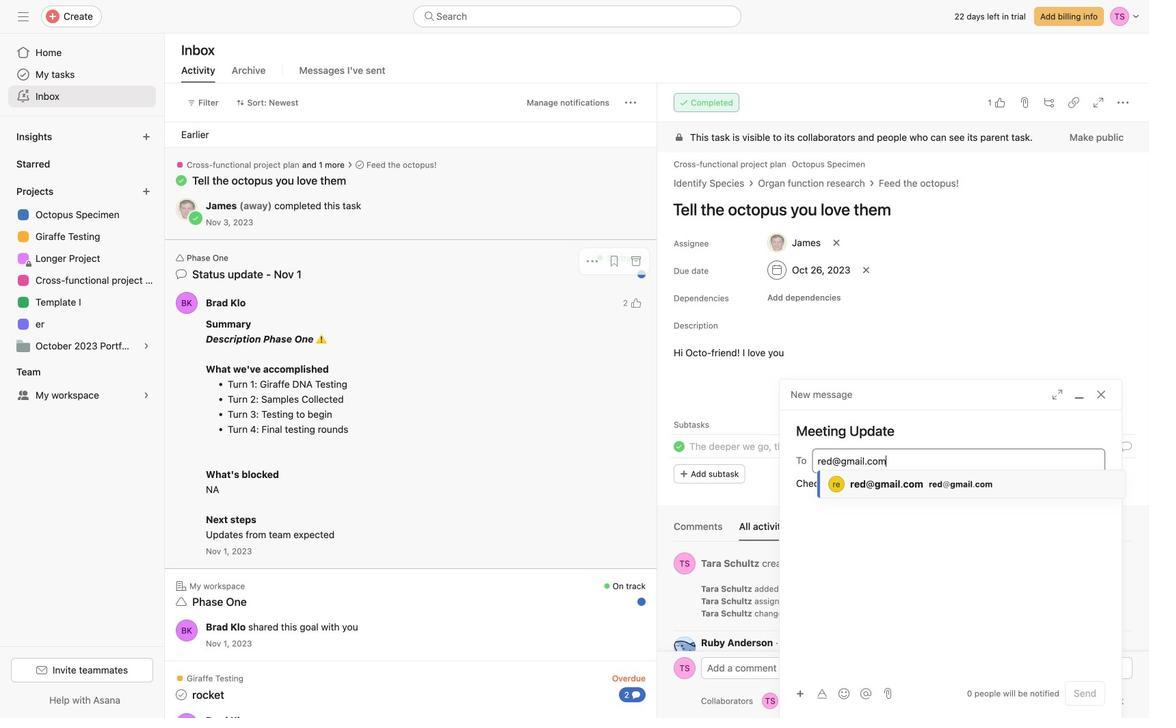 Task type: vqa. For each thing, say whether or not it's contained in the screenshot.
Mark complete icon associated with 6th Mark complete option from the top of the page
no



Task type: locate. For each thing, give the bounding box(es) containing it.
main content
[[658, 122, 1150, 716]]

list box
[[413, 5, 742, 27]]

2 likes. click to like this task image
[[631, 298, 642, 309]]

delete story image
[[1124, 584, 1132, 593]]

tell the octopus you love them dialog
[[658, 83, 1150, 718]]

formatting image
[[817, 689, 828, 700]]

see details, october 2023 portfolio image
[[142, 342, 151, 350]]

2 horizontal spatial add or remove collaborators image
[[825, 697, 833, 705]]

0 vertical spatial task name text field
[[664, 194, 1133, 225]]

toolbar
[[791, 684, 879, 704]]

sort: newest image
[[236, 99, 245, 107]]

show options image
[[1119, 638, 1128, 647]]

add or remove collaborators image
[[762, 693, 779, 710], [801, 693, 817, 710], [825, 697, 833, 705]]

dialog
[[780, 380, 1122, 718]]

hide sidebar image
[[18, 11, 29, 22]]

open user profile image
[[176, 292, 198, 314], [674, 553, 696, 575], [176, 620, 198, 642], [674, 637, 696, 659], [674, 658, 696, 679]]

add subtask image
[[1044, 97, 1055, 108]]

full screen image
[[1093, 97, 1104, 108]]

0 vertical spatial delete story image
[[1124, 597, 1132, 605]]

0 comments. click to go to subtask details and comments image
[[1121, 441, 1132, 452]]

attachments: add a file to this task, tell the octopus you love them image
[[1020, 97, 1030, 108]]

1 horizontal spatial add or remove collaborators image
[[801, 693, 817, 710]]

insert an object image
[[796, 690, 805, 698]]

delete story image
[[1124, 597, 1132, 605], [1124, 609, 1132, 617]]

emoji image
[[839, 689, 850, 700]]

1 vertical spatial delete story image
[[1124, 609, 1132, 617]]

new insights image
[[142, 133, 151, 141]]

1 like. click to like this task image
[[995, 97, 1006, 108]]

tab list
[[674, 519, 1133, 542]]

add to bookmarks image
[[609, 256, 620, 267]]

list item
[[658, 434, 1150, 459]]

Task Name text field
[[664, 194, 1133, 225], [690, 439, 872, 454]]

copy task link image
[[1069, 97, 1080, 108]]

leftcount image
[[632, 691, 640, 699]]



Task type: describe. For each thing, give the bounding box(es) containing it.
⚠️ image
[[316, 334, 327, 345]]

remove assignee image
[[833, 239, 841, 247]]

global element
[[0, 34, 164, 116]]

at mention image
[[861, 689, 872, 700]]

new project or portfolio image
[[142, 187, 151, 196]]

Add subject text field
[[780, 421, 1122, 441]]

2 delete story image from the top
[[1124, 609, 1132, 617]]

completed image
[[671, 439, 688, 455]]

0 horizontal spatial add or remove collaborators image
[[762, 693, 779, 710]]

clear due date image
[[862, 266, 871, 274]]

see details, my workspace image
[[142, 391, 151, 400]]

minimize image
[[1074, 389, 1085, 400]]

close image
[[1096, 389, 1107, 400]]

teams element
[[0, 360, 164, 409]]

Type the name of a team, a project, or people text field
[[818, 453, 1098, 469]]

projects element
[[0, 179, 164, 360]]

archive notification image
[[631, 256, 642, 267]]

Completed checkbox
[[671, 439, 688, 455]]

1 delete story image from the top
[[1124, 597, 1132, 605]]

status update icon image
[[176, 269, 187, 280]]

1 vertical spatial task name text field
[[690, 439, 872, 454]]

more actions for this task image
[[1118, 97, 1129, 108]]

expand popout to full screen image
[[1052, 389, 1063, 400]]

tab list inside tell the octopus you love them "dialog"
[[674, 519, 1133, 542]]

more actions image
[[625, 97, 636, 108]]



